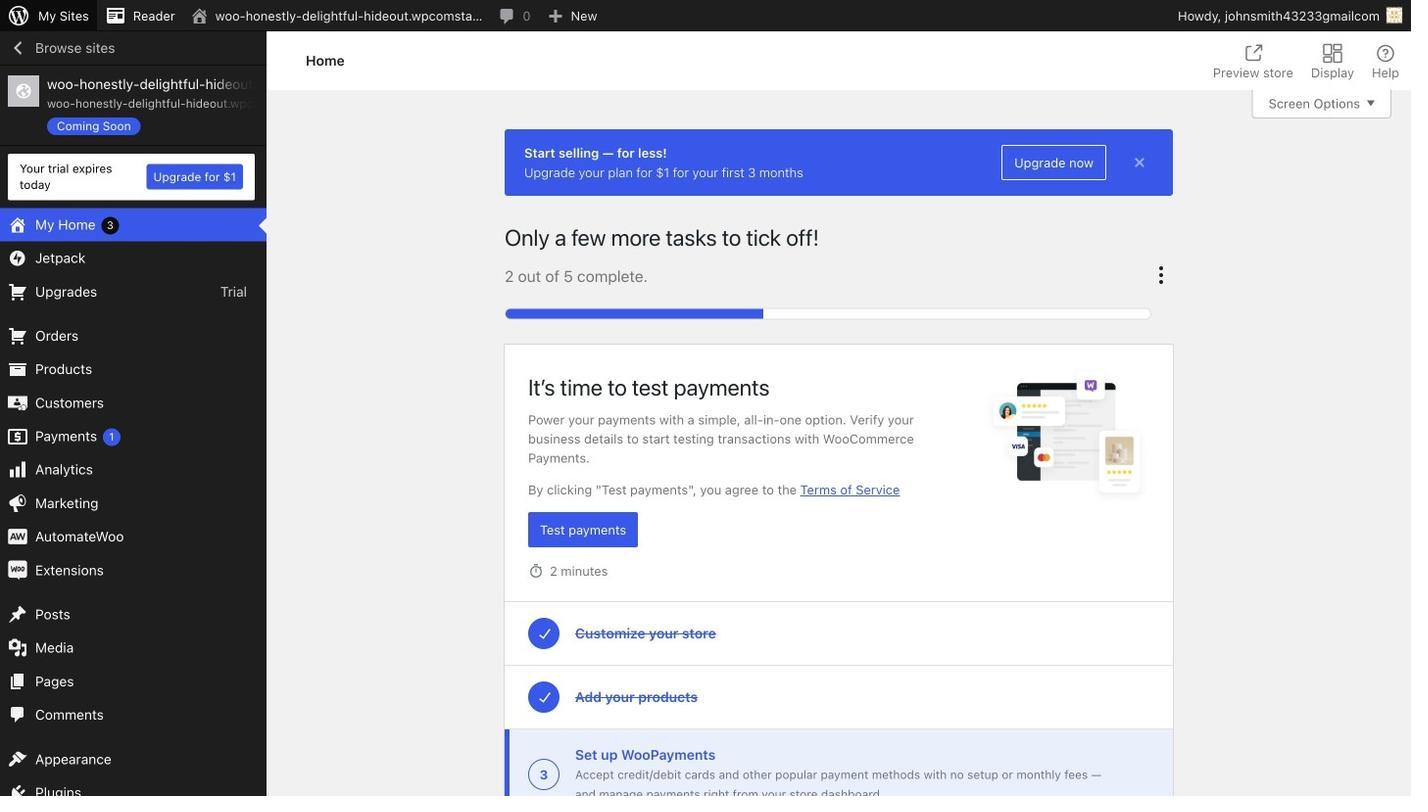 Task type: vqa. For each thing, say whether or not it's contained in the screenshot.
"Vintage"
no



Task type: locate. For each thing, give the bounding box(es) containing it.
display options image
[[1321, 42, 1344, 65]]

dismiss this banner. image
[[1130, 153, 1149, 172]]

tab list
[[1201, 31, 1411, 90]]



Task type: describe. For each thing, give the bounding box(es) containing it.
task list options image
[[1149, 263, 1173, 287]]

timer image
[[528, 563, 544, 579]]

main menu navigation
[[0, 31, 267, 797]]

toolbar navigation
[[0, 0, 1411, 35]]



